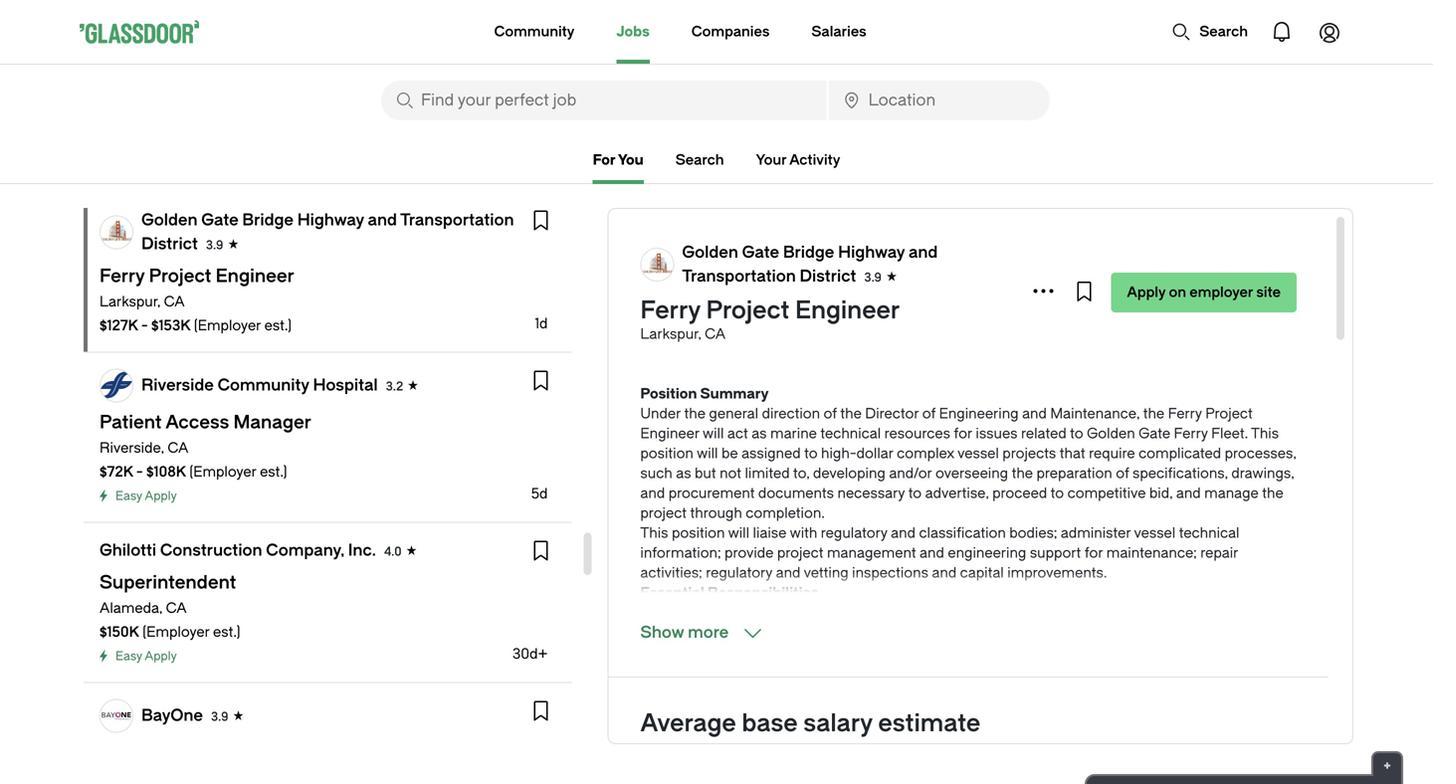Task type: locate. For each thing, give the bounding box(es) containing it.
0 vertical spatial as
[[752, 425, 767, 442]]

1 vertical spatial search
[[676, 152, 724, 168]]

est.) up riverside community hospital
[[264, 317, 292, 334]]

0 vertical spatial search
[[1200, 23, 1248, 40]]

easy apply down $108k
[[115, 489, 177, 503]]

ca up $153k at the top left of page
[[164, 294, 185, 310]]

position up information;
[[672, 525, 725, 541]]

0 vertical spatial apply
[[1127, 284, 1166, 301]]

4.0
[[384, 545, 402, 559]]

proceed
[[992, 485, 1047, 502]]

larkspur, up $127k
[[100, 294, 160, 310]]

drawings,
[[1231, 465, 1294, 482]]

1 horizontal spatial community
[[494, 23, 575, 40]]

0 vertical spatial easy apply
[[115, 489, 177, 503]]

golden up require
[[1087, 425, 1135, 442]]

1 vertical spatial bridge
[[783, 243, 834, 262]]

2 horizontal spatial gate
[[1139, 425, 1171, 442]]

0 vertical spatial will
[[703, 425, 724, 442]]

will up 'but'
[[697, 445, 718, 462]]

easy down $150k
[[115, 649, 142, 663]]

community
[[494, 23, 575, 40], [218, 376, 309, 395]]

larkspur, up position
[[640, 326, 701, 342]]

1 vertical spatial apply
[[145, 489, 177, 503]]

1 vertical spatial -
[[136, 464, 143, 480]]

golden up ferry project engineer larkspur, ca
[[682, 243, 738, 262]]

search inside button
[[1200, 23, 1248, 40]]

0 vertical spatial (employer
[[194, 317, 261, 334]]

vessel up maintenance;
[[1134, 525, 1176, 541]]

of
[[824, 406, 837, 422], [922, 406, 936, 422], [1116, 465, 1129, 482]]

0 horizontal spatial none field
[[381, 81, 827, 120]]

you
[[618, 152, 644, 168]]

1 vertical spatial larkspur,
[[640, 326, 701, 342]]

apply left on
[[1127, 284, 1166, 301]]

est.) down ghilotti construction company, inc.
[[213, 624, 240, 640]]

engineer inside ferry project engineer larkspur, ca
[[795, 297, 900, 324]]

easy apply for 4.0
[[115, 649, 177, 663]]

1 vertical spatial district
[[800, 267, 856, 286]]

0 vertical spatial transportation
[[400, 211, 514, 229]]

apply for riverside community hospital
[[145, 489, 177, 503]]

position
[[640, 445, 694, 462], [672, 525, 725, 541]]

community link
[[494, 0, 575, 64]]

developing
[[813, 465, 886, 482]]

such
[[640, 465, 673, 482]]

30d+
[[512, 646, 548, 662]]

project inside ferry project engineer larkspur, ca
[[706, 297, 790, 324]]

2 vertical spatial ferry
[[1174, 425, 1208, 442]]

position up such in the bottom left of the page
[[640, 445, 694, 462]]

vetting
[[804, 565, 849, 581]]

0 vertical spatial easy
[[115, 489, 142, 503]]

project down with
[[777, 545, 824, 561]]

for down engineering
[[954, 425, 972, 442]]

highway
[[297, 211, 364, 229], [838, 243, 905, 262]]

to up 'that'
[[1070, 425, 1083, 442]]

1 horizontal spatial project
[[1205, 406, 1253, 422]]

ca for alameda, ca $150k (employer est.)
[[166, 600, 187, 617]]

easy
[[115, 489, 142, 503], [115, 649, 142, 663]]

to down and/or
[[908, 485, 922, 502]]

1 vertical spatial technical
[[1179, 525, 1240, 541]]

project up the summary
[[706, 297, 790, 324]]

ca for riverside, ca $72k - $108k (employer est.)
[[168, 440, 188, 456]]

larkspur, inside ferry project engineer larkspur, ca
[[640, 326, 701, 342]]

bridge
[[242, 211, 294, 229], [783, 243, 834, 262]]

0 vertical spatial technical
[[820, 425, 881, 442]]

1d
[[535, 315, 548, 332]]

regulatory up management
[[821, 525, 887, 541]]

complicated
[[1139, 445, 1221, 462]]

activities;
[[640, 565, 702, 581]]

ca inside larkspur, ca $127k - $153k (employer est.)
[[164, 294, 185, 310]]

1 vertical spatial for
[[1085, 545, 1103, 561]]

direction
[[762, 406, 820, 422]]

0 vertical spatial community
[[494, 23, 575, 40]]

district up larkspur, ca $127k - $153k (employer est.)
[[141, 235, 198, 253]]

1 horizontal spatial district
[[800, 267, 856, 286]]

0 horizontal spatial district
[[141, 235, 198, 253]]

0 horizontal spatial this
[[640, 525, 668, 541]]

salary
[[803, 710, 873, 737]]

of down require
[[1116, 465, 1129, 482]]

0 horizontal spatial golden gate bridge highway and transportation district logo image
[[101, 216, 132, 248]]

- right $72k
[[136, 464, 143, 480]]

ca right alameda,
[[166, 600, 187, 617]]

will up provide
[[728, 525, 750, 541]]

jobs
[[616, 23, 650, 40]]

1 easy from the top
[[115, 489, 142, 503]]

search link
[[676, 152, 724, 168]]

1 vertical spatial community
[[218, 376, 309, 395]]

gate up ferry project engineer larkspur, ca
[[742, 243, 779, 262]]

0 horizontal spatial search
[[676, 152, 724, 168]]

riverside,
[[100, 440, 164, 456]]

1 vertical spatial regulatory
[[706, 565, 772, 581]]

processes,
[[1225, 445, 1296, 462]]

0 horizontal spatial technical
[[820, 425, 881, 442]]

this up information;
[[640, 525, 668, 541]]

to down preparation
[[1051, 485, 1064, 502]]

larkspur, inside larkspur, ca $127k - $153k (employer est.)
[[100, 294, 160, 310]]

project down such in the bottom left of the page
[[640, 505, 687, 522]]

(employer inside larkspur, ca $127k - $153k (employer est.)
[[194, 317, 261, 334]]

0 vertical spatial ferry
[[640, 297, 701, 324]]

gate
[[201, 211, 239, 229], [742, 243, 779, 262], [1139, 425, 1171, 442]]

search button
[[1162, 12, 1258, 52]]

community left hospital
[[218, 376, 309, 395]]

1 vertical spatial (employer
[[189, 464, 256, 480]]

1 horizontal spatial project
[[777, 545, 824, 561]]

1 horizontal spatial regulatory
[[821, 525, 887, 541]]

$127k
[[100, 317, 138, 334]]

(employer inside riverside, ca $72k - $108k (employer est.)
[[189, 464, 256, 480]]

technical up the repair
[[1179, 525, 1240, 541]]

2 easy from the top
[[115, 649, 142, 663]]

ferry inside ferry project engineer larkspur, ca
[[640, 297, 701, 324]]

project up fleet.
[[1205, 406, 1253, 422]]

- for $127k
[[141, 317, 148, 334]]

2 vertical spatial gate
[[1139, 425, 1171, 442]]

1 horizontal spatial technical
[[1179, 525, 1240, 541]]

1 none field from the left
[[381, 81, 827, 120]]

improvements.
[[1007, 565, 1107, 581]]

apply inside 'button'
[[1127, 284, 1166, 301]]

as left 'but'
[[676, 465, 691, 482]]

est.) up company,
[[260, 464, 287, 480]]

ferry
[[640, 297, 701, 324], [1168, 406, 1202, 422], [1174, 425, 1208, 442]]

(employer for $108k
[[189, 464, 256, 480]]

community up search keyword field
[[494, 23, 575, 40]]

search
[[1200, 23, 1248, 40], [676, 152, 724, 168]]

1 horizontal spatial search
[[1200, 23, 1248, 40]]

district
[[141, 235, 198, 253], [800, 267, 856, 286]]

none field search keyword
[[381, 81, 827, 120]]

ca inside ferry project engineer larkspur, ca
[[705, 326, 726, 342]]

1 horizontal spatial for
[[1085, 545, 1103, 561]]

position summary under the general direction of the director of engineering and maintenance, the ferry project engineer will act as marine technical resources for issues related to golden gate ferry fleet. this position will be assigned to high-dollar complex vessel projects that require complicated processes, such as but not limited to, developing and/or overseeing the preparation of specifications, drawings, and procurement documents necessary to advertise, proceed to competitive bid, and manage the project through completion. this position will liaise with regulatory and classification bodies; administer vessel technical information; provide project management and engineering support for maintenance; repair activities; regulatory and vetting inspections and capital improvements. essential responsibilities
[[640, 386, 1296, 601]]

ca
[[164, 294, 185, 310], [705, 326, 726, 342], [168, 440, 188, 456], [166, 600, 187, 617]]

0 horizontal spatial as
[[676, 465, 691, 482]]

riverside community hospital
[[141, 376, 378, 395]]

apply on employer site button
[[1111, 273, 1297, 313]]

0 vertical spatial district
[[141, 235, 198, 253]]

ca up the summary
[[705, 326, 726, 342]]

apply down alameda, ca $150k (employer est.)
[[145, 649, 177, 663]]

2 vertical spatial apply
[[145, 649, 177, 663]]

0 horizontal spatial gate
[[201, 211, 239, 229]]

ghilotti construction company, inc.
[[100, 541, 376, 560]]

easy for 4.0
[[115, 649, 142, 663]]

project
[[640, 505, 687, 522], [777, 545, 824, 561]]

golden gate bridge highway and transportation district logo image
[[101, 216, 132, 248], [641, 249, 673, 281]]

0 vertical spatial project
[[706, 297, 790, 324]]

apply down $108k
[[145, 489, 177, 503]]

0 vertical spatial project
[[640, 505, 687, 522]]

(employer right $153k at the top left of page
[[194, 317, 261, 334]]

3.9
[[206, 238, 223, 252], [864, 271, 882, 285], [211, 710, 228, 724]]

vessel up overseeing
[[958, 445, 999, 462]]

competitive
[[1068, 485, 1146, 502]]

easy apply down $150k
[[115, 649, 177, 663]]

information;
[[640, 545, 721, 561]]

est.) inside larkspur, ca $127k - $153k (employer est.)
[[264, 317, 292, 334]]

bayone logo image
[[101, 700, 132, 732]]

0 vertical spatial engineer
[[795, 297, 900, 324]]

2 vertical spatial est.)
[[213, 624, 240, 640]]

0 horizontal spatial bridge
[[242, 211, 294, 229]]

show more button
[[640, 621, 765, 645]]

0 horizontal spatial engineer
[[640, 425, 699, 442]]

3.2
[[386, 380, 403, 394]]

1 vertical spatial engineer
[[640, 425, 699, 442]]

advertise,
[[925, 485, 989, 502]]

0 vertical spatial this
[[1251, 425, 1279, 442]]

1 vertical spatial highway
[[838, 243, 905, 262]]

- inside larkspur, ca $127k - $153k (employer est.)
[[141, 317, 148, 334]]

2 horizontal spatial golden
[[1087, 425, 1135, 442]]

the up the complicated
[[1143, 406, 1165, 422]]

of up resources
[[922, 406, 936, 422]]

your activity
[[756, 152, 840, 168]]

ca inside alameda, ca $150k (employer est.)
[[166, 600, 187, 617]]

regulatory
[[821, 525, 887, 541], [706, 565, 772, 581]]

classification
[[919, 525, 1006, 541]]

projects
[[1003, 445, 1056, 462]]

estimate
[[878, 710, 981, 737]]

2 vertical spatial (employer
[[142, 624, 210, 640]]

ca inside riverside, ca $72k - $108k (employer est.)
[[168, 440, 188, 456]]

0 horizontal spatial vessel
[[958, 445, 999, 462]]

est.) inside riverside, ca $72k - $108k (employer est.)
[[260, 464, 287, 480]]

- right $127k
[[141, 317, 148, 334]]

0 vertical spatial est.)
[[264, 317, 292, 334]]

be
[[722, 445, 738, 462]]

engineering
[[939, 406, 1019, 422]]

0 horizontal spatial larkspur,
[[100, 294, 160, 310]]

(employer down alameda,
[[142, 624, 210, 640]]

essential
[[640, 585, 704, 601]]

est.)
[[264, 317, 292, 334], [260, 464, 287, 480], [213, 624, 240, 640]]

1 vertical spatial est.)
[[260, 464, 287, 480]]

0 vertical spatial for
[[954, 425, 972, 442]]

1 horizontal spatial none field
[[829, 81, 1050, 120]]

0 horizontal spatial golden
[[141, 211, 198, 229]]

engineer
[[795, 297, 900, 324], [640, 425, 699, 442]]

as
[[752, 425, 767, 442], [676, 465, 691, 482]]

gate up larkspur, ca $127k - $153k (employer est.)
[[201, 211, 239, 229]]

technical up high- on the bottom of the page
[[820, 425, 881, 442]]

company,
[[266, 541, 344, 560]]

1 vertical spatial easy
[[115, 649, 142, 663]]

for down administer
[[1085, 545, 1103, 561]]

(employer right $108k
[[189, 464, 256, 480]]

the
[[684, 406, 706, 422], [840, 406, 862, 422], [1143, 406, 1165, 422], [1012, 465, 1033, 482], [1262, 485, 1284, 502]]

1 horizontal spatial vessel
[[1134, 525, 1176, 541]]

none field search location
[[829, 81, 1050, 120]]

0 horizontal spatial highway
[[297, 211, 364, 229]]

golden up larkspur, ca $127k - $153k (employer est.)
[[141, 211, 198, 229]]

as right act at the right of the page
[[752, 425, 767, 442]]

0 vertical spatial golden gate bridge highway and transportation district logo image
[[101, 216, 132, 248]]

1 vertical spatial vessel
[[1134, 525, 1176, 541]]

alameda,
[[100, 600, 162, 617]]

1 vertical spatial project
[[1205, 406, 1253, 422]]

0 horizontal spatial community
[[218, 376, 309, 395]]

for you link
[[593, 152, 644, 184]]

project
[[706, 297, 790, 324], [1205, 406, 1253, 422]]

will
[[703, 425, 724, 442], [697, 445, 718, 462], [728, 525, 750, 541]]

1 vertical spatial golden
[[682, 243, 738, 262]]

0 vertical spatial larkspur,
[[100, 294, 160, 310]]

to
[[1070, 425, 1083, 442], [804, 445, 818, 462], [908, 485, 922, 502], [1051, 485, 1064, 502]]

(employer inside alameda, ca $150k (employer est.)
[[142, 624, 210, 640]]

(employer
[[194, 317, 261, 334], [189, 464, 256, 480], [142, 624, 210, 640]]

average base salary estimate
[[640, 710, 981, 737]]

ca up $108k
[[168, 440, 188, 456]]

will left act at the right of the page
[[703, 425, 724, 442]]

0 horizontal spatial of
[[824, 406, 837, 422]]

1 easy apply from the top
[[115, 489, 177, 503]]

(employer for $153k
[[194, 317, 261, 334]]

apply on employer site
[[1127, 284, 1281, 301]]

easy down $72k
[[115, 489, 142, 503]]

1 horizontal spatial highway
[[838, 243, 905, 262]]

1 vertical spatial golden gate bridge highway and transportation district logo image
[[641, 249, 673, 281]]

of right direction
[[824, 406, 837, 422]]

fleet.
[[1211, 425, 1248, 442]]

bayone
[[141, 707, 203, 725]]

1 horizontal spatial golden
[[682, 243, 738, 262]]

None field
[[381, 81, 827, 120], [829, 81, 1050, 120]]

bodies;
[[1009, 525, 1057, 541]]

0 vertical spatial position
[[640, 445, 694, 462]]

transportation
[[400, 211, 514, 229], [682, 267, 796, 286]]

regulatory down provide
[[706, 565, 772, 581]]

district up ferry project engineer larkspur, ca
[[800, 267, 856, 286]]

provide
[[725, 545, 774, 561]]

this up processes,
[[1251, 425, 1279, 442]]

2 none field from the left
[[829, 81, 1050, 120]]

and/or
[[889, 465, 932, 482]]

gate up the complicated
[[1139, 425, 1171, 442]]

golden
[[141, 211, 198, 229], [682, 243, 738, 262], [1087, 425, 1135, 442]]

1 horizontal spatial transportation
[[682, 267, 796, 286]]

2 vertical spatial 3.9
[[211, 710, 228, 724]]

larkspur,
[[100, 294, 160, 310], [640, 326, 701, 342]]

1 horizontal spatial golden gate bridge highway and transportation district
[[682, 243, 938, 286]]

2 easy apply from the top
[[115, 649, 177, 663]]

- inside riverside, ca $72k - $108k (employer est.)
[[136, 464, 143, 480]]



Task type: describe. For each thing, give the bounding box(es) containing it.
1 horizontal spatial bridge
[[783, 243, 834, 262]]

documents
[[758, 485, 834, 502]]

that
[[1060, 445, 1085, 462]]

base
[[742, 710, 798, 737]]

0 horizontal spatial regulatory
[[706, 565, 772, 581]]

Search location field
[[829, 81, 1050, 120]]

1 vertical spatial this
[[640, 525, 668, 541]]

but
[[695, 465, 716, 482]]

1 vertical spatial as
[[676, 465, 691, 482]]

1 vertical spatial project
[[777, 545, 824, 561]]

bid,
[[1149, 485, 1173, 502]]

maintenance;
[[1106, 545, 1197, 561]]

5d
[[531, 486, 548, 502]]

1 vertical spatial ferry
[[1168, 406, 1202, 422]]

preparation
[[1037, 465, 1112, 482]]

0 vertical spatial gate
[[201, 211, 239, 229]]

dollar
[[857, 445, 893, 462]]

0 vertical spatial 3.9
[[206, 238, 223, 252]]

for
[[593, 152, 615, 168]]

easy apply for riverside community hospital
[[115, 489, 177, 503]]

0 vertical spatial regulatory
[[821, 525, 887, 541]]

1 horizontal spatial of
[[922, 406, 936, 422]]

1 vertical spatial transportation
[[682, 267, 796, 286]]

0 vertical spatial golden
[[141, 211, 198, 229]]

riverside
[[141, 376, 214, 395]]

$72k
[[100, 464, 133, 480]]

riverside community hospital logo image
[[101, 370, 132, 402]]

0 horizontal spatial transportation
[[400, 211, 514, 229]]

maintenance,
[[1050, 406, 1140, 422]]

alameda, ca $150k (employer est.)
[[100, 600, 240, 640]]

0 horizontal spatial for
[[954, 425, 972, 442]]

1 horizontal spatial this
[[1251, 425, 1279, 442]]

marine
[[770, 425, 817, 442]]

with
[[790, 525, 817, 541]]

0 horizontal spatial golden gate bridge highway and transportation district
[[141, 211, 514, 253]]

est.) for larkspur, ca $127k - $153k (employer est.)
[[264, 317, 292, 334]]

ca for larkspur, ca $127k - $153k (employer est.)
[[164, 294, 185, 310]]

0 horizontal spatial project
[[640, 505, 687, 522]]

on
[[1169, 284, 1186, 301]]

the down drawings,
[[1262, 485, 1284, 502]]

procurement
[[669, 485, 755, 502]]

repair
[[1200, 545, 1238, 561]]

support
[[1030, 545, 1081, 561]]

$108k
[[146, 464, 186, 480]]

the left director
[[840, 406, 862, 422]]

companies link
[[692, 0, 770, 64]]

1 vertical spatial gate
[[742, 243, 779, 262]]

ferry project engineer larkspur, ca
[[640, 297, 900, 342]]

employer
[[1190, 284, 1253, 301]]

0 vertical spatial vessel
[[958, 445, 999, 462]]

1 vertical spatial 3.9
[[864, 271, 882, 285]]

issues
[[976, 425, 1018, 442]]

complex
[[897, 445, 954, 462]]

1 horizontal spatial as
[[752, 425, 767, 442]]

management
[[827, 545, 916, 561]]

salaries
[[812, 23, 867, 40]]

responsibilities
[[708, 585, 819, 601]]

engineering
[[948, 545, 1026, 561]]

1 horizontal spatial golden gate bridge highway and transportation district logo image
[[641, 249, 673, 281]]

to,
[[793, 465, 810, 482]]

liaise
[[753, 525, 787, 541]]

inc.
[[348, 541, 376, 560]]

0 vertical spatial bridge
[[242, 211, 294, 229]]

larkspur, ca $127k - $153k (employer est.)
[[100, 294, 292, 334]]

under
[[640, 406, 681, 422]]

general
[[709, 406, 758, 422]]

highway for the left golden gate bridge highway and transportation district logo
[[297, 211, 364, 229]]

apply for 4.0
[[145, 649, 177, 663]]

position
[[640, 386, 697, 402]]

act
[[727, 425, 748, 442]]

manage
[[1204, 485, 1259, 502]]

engineer inside position summary under the general direction of the director of engineering and maintenance, the ferry project engineer will act as marine technical resources for issues related to golden gate ferry fleet. this position will be assigned to high-dollar complex vessel projects that require complicated processes, such as but not limited to, developing and/or overseeing the preparation of specifications, drawings, and procurement documents necessary to advertise, proceed to competitive bid, and manage the project through completion. this position will liaise with regulatory and classification bodies; administer vessel technical information; provide project management and engineering support for maintenance; repair activities; regulatory and vetting inspections and capital improvements. essential responsibilities
[[640, 425, 699, 442]]

more
[[688, 624, 729, 642]]

the up proceed
[[1012, 465, 1033, 482]]

overseeing
[[936, 465, 1008, 482]]

riverside, ca $72k - $108k (employer est.)
[[100, 440, 287, 480]]

highway for the right golden gate bridge highway and transportation district logo
[[838, 243, 905, 262]]

summary
[[700, 386, 769, 402]]

project inside position summary under the general direction of the director of engineering and maintenance, the ferry project engineer will act as marine technical resources for issues related to golden gate ferry fleet. this position will be assigned to high-dollar complex vessel projects that require complicated processes, such as but not limited to, developing and/or overseeing the preparation of specifications, drawings, and procurement documents necessary to advertise, proceed to competitive bid, and manage the project through completion. this position will liaise with regulatory and classification bodies; administer vessel technical information; provide project management and engineering support for maintenance; repair activities; regulatory and vetting inspections and capital improvements. essential responsibilities
[[1205, 406, 1253, 422]]

Search keyword field
[[381, 81, 827, 120]]

1 vertical spatial will
[[697, 445, 718, 462]]

related
[[1021, 425, 1067, 442]]

est.) inside alameda, ca $150k (employer est.)
[[213, 624, 240, 640]]

show more
[[640, 624, 729, 642]]

completion.
[[746, 505, 825, 522]]

specifications,
[[1133, 465, 1228, 482]]

administer
[[1061, 525, 1131, 541]]

$150k
[[100, 624, 139, 640]]

hospital
[[313, 376, 378, 395]]

2 vertical spatial will
[[728, 525, 750, 541]]

for you
[[593, 152, 644, 168]]

director
[[865, 406, 919, 422]]

limited
[[745, 465, 790, 482]]

your activity link
[[756, 152, 840, 168]]

$153k
[[151, 317, 191, 334]]

ghilotti
[[100, 541, 156, 560]]

salaries link
[[812, 0, 867, 64]]

necessary
[[837, 485, 905, 502]]

est.) for riverside, ca $72k - $108k (employer est.)
[[260, 464, 287, 480]]

golden inside position summary under the general direction of the director of engineering and maintenance, the ferry project engineer will act as marine technical resources for issues related to golden gate ferry fleet. this position will be assigned to high-dollar complex vessel projects that require complicated processes, such as but not limited to, developing and/or overseeing the preparation of specifications, drawings, and procurement documents necessary to advertise, proceed to competitive bid, and manage the project through completion. this position will liaise with regulatory and classification bodies; administer vessel technical information; provide project management and engineering support for maintenance; repair activities; regulatory and vetting inspections and capital improvements. essential responsibilities
[[1087, 425, 1135, 442]]

high-
[[821, 445, 857, 462]]

gate inside position summary under the general direction of the director of engineering and maintenance, the ferry project engineer will act as marine technical resources for issues related to golden gate ferry fleet. this position will be assigned to high-dollar complex vessel projects that require complicated processes, such as but not limited to, developing and/or overseeing the preparation of specifications, drawings, and procurement documents necessary to advertise, proceed to competitive bid, and manage the project through completion. this position will liaise with regulatory and classification bodies; administer vessel technical information; provide project management and engineering support for maintenance; repair activities; regulatory and vetting inspections and capital improvements. essential responsibilities
[[1139, 425, 1171, 442]]

activity
[[789, 152, 840, 168]]

not
[[720, 465, 741, 482]]

- for $72k
[[136, 464, 143, 480]]

require
[[1089, 445, 1135, 462]]

2 horizontal spatial of
[[1116, 465, 1129, 482]]

average
[[640, 710, 736, 737]]

1 vertical spatial position
[[672, 525, 725, 541]]

through
[[690, 505, 742, 522]]

capital
[[960, 565, 1004, 581]]

to up 'to,'
[[804, 445, 818, 462]]

show
[[640, 624, 684, 642]]

your
[[756, 152, 787, 168]]

the down position
[[684, 406, 706, 422]]

easy for riverside community hospital
[[115, 489, 142, 503]]

assigned
[[742, 445, 801, 462]]



Task type: vqa. For each thing, say whether or not it's contained in the screenshot.
Engineering
yes



